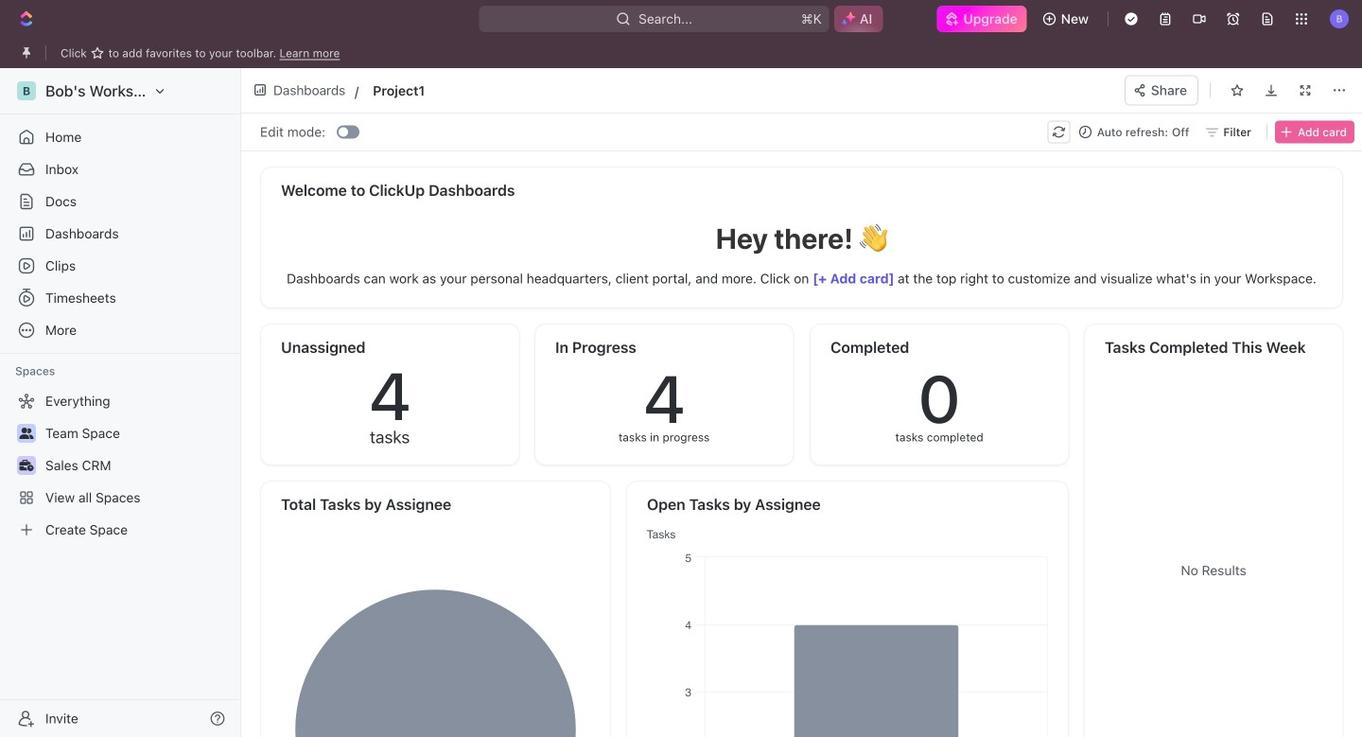 Task type: locate. For each thing, give the bounding box(es) containing it.
user group image
[[19, 428, 34, 439]]

bob's workspace, , element
[[17, 81, 36, 100]]

None text field
[[373, 79, 672, 102]]

tree inside sidebar navigation
[[8, 386, 233, 545]]

tree
[[8, 386, 233, 545]]

sidebar navigation
[[0, 68, 245, 737]]



Task type: vqa. For each thing, say whether or not it's contained in the screenshot.
business time image
yes



Task type: describe. For each thing, give the bounding box(es) containing it.
business time image
[[19, 460, 34, 471]]



